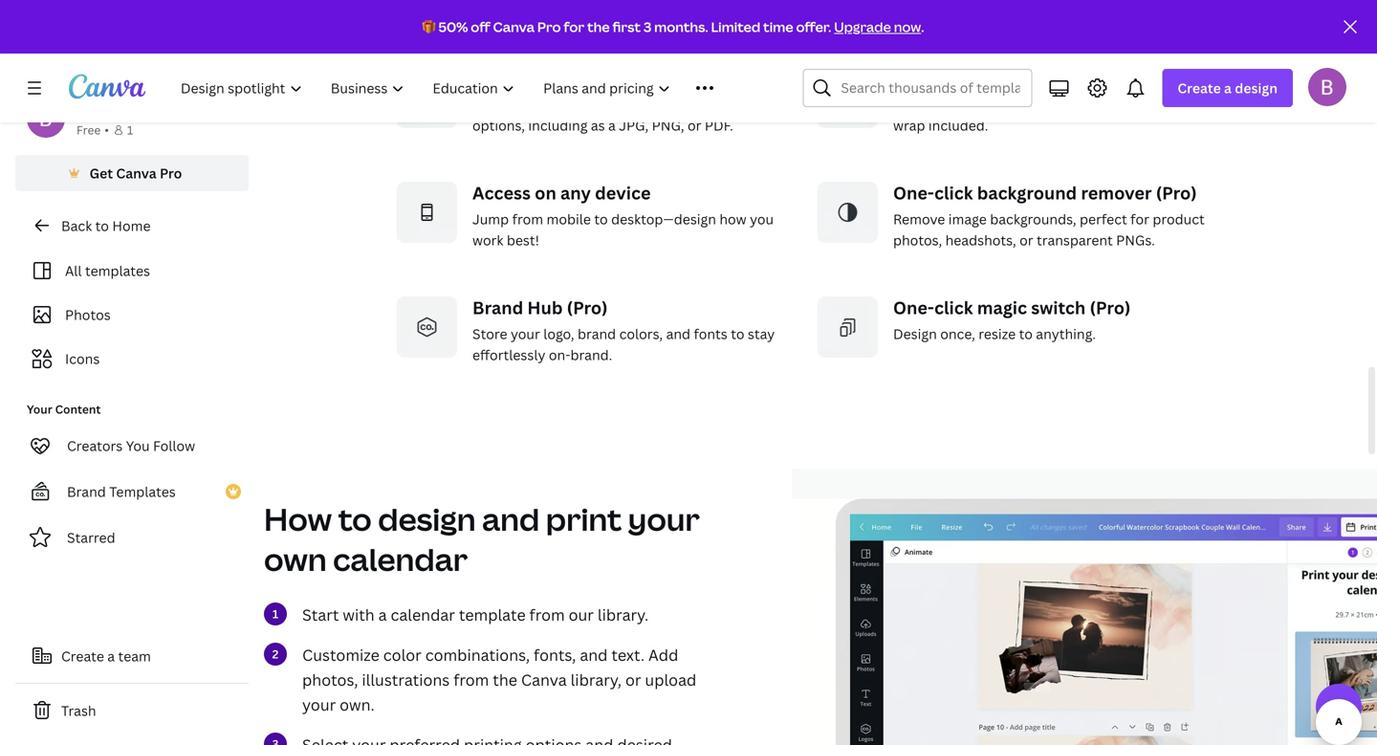 Task type: vqa. For each thing, say whether or not it's contained in the screenshot.
the left Brand
yes



Task type: describe. For each thing, give the bounding box(es) containing it.
0 vertical spatial sharing
[[515, 67, 577, 90]]

0 horizontal spatial exporting
[[617, 67, 698, 90]]

easy sharing and exporting tools spread the word with easy sharing and exporting options, including as a jpg, png, or pdf.
[[472, 67, 786, 134]]

and up pdf.
[[697, 95, 721, 113]]

upload
[[645, 670, 696, 690]]

how to design and print your own calendar image
[[792, 499, 1377, 745]]

create a team button
[[15, 637, 249, 675]]

starred
[[67, 528, 115, 547]]

anything.
[[1036, 325, 1096, 343]]

follow
[[153, 437, 195, 455]]

once,
[[940, 325, 975, 343]]

trash link
[[15, 691, 249, 730]]

remover
[[1081, 181, 1152, 205]]

1 horizontal spatial pro
[[537, 18, 561, 36]]

icons
[[65, 350, 100, 368]]

pngs.
[[1116, 231, 1155, 249]]

illustrations
[[362, 670, 450, 690]]

own
[[264, 539, 327, 580]]

click for magic
[[934, 296, 973, 320]]

on
[[535, 181, 556, 205]]

to inside how to design and print your own calendar
[[338, 498, 372, 540]]

our
[[569, 605, 594, 625]]

(pro) for one-click magic switch (pro)
[[1090, 296, 1131, 320]]

png,
[[652, 116, 684, 134]]

or inside easy sharing and exporting tools spread the word with easy sharing and exporting options, including as a jpg, png, or pdf.
[[688, 116, 701, 134]]

customize color combinations, fonts, and text. add photos, illustrations from the canva library, or upload your own.
[[302, 645, 696, 715]]

first
[[613, 18, 641, 36]]

0 vertical spatial for
[[564, 18, 584, 36]]

one-click background remover (pro) remove image backgrounds, perfect for product photos, headshots, or transparent pngs.
[[893, 181, 1205, 249]]

perfect
[[1080, 210, 1127, 228]]

3
[[643, 18, 652, 36]]

template
[[459, 605, 526, 625]]

your
[[27, 401, 52, 417]]

or inside recycled packaging eco-friendly packaging with no plastic or bubble wrap included.
[[1141, 95, 1155, 113]]

get canva pro
[[90, 164, 182, 182]]

all templates
[[65, 262, 150, 280]]

jump
[[472, 210, 509, 228]]

pro inside button
[[160, 164, 182, 182]]

•
[[104, 122, 109, 138]]

a inside easy sharing and exporting tools spread the word with easy sharing and exporting options, including as a jpg, png, or pdf.
[[608, 116, 616, 134]]

stay
[[748, 325, 775, 343]]

fonts
[[694, 325, 728, 343]]

recycled
[[893, 67, 970, 90]]

Search search field
[[841, 70, 1020, 106]]

back to home
[[61, 217, 151, 235]]

plastic
[[1095, 95, 1138, 113]]

create a team
[[61, 647, 151, 665]]

creators you follow
[[67, 437, 195, 455]]

best!
[[507, 231, 539, 249]]

your inside brand hub (pro) store your logo, brand colors, and fonts to stay effortlessly on-brand.
[[511, 325, 540, 343]]

tools
[[702, 67, 744, 90]]

trash
[[61, 701, 96, 720]]

from inside "customize color combinations, fonts, and text. add photos, illustrations from the canva library, or upload your own."
[[454, 670, 489, 690]]

one-click magic switch (pro) design once, resize to anything.
[[893, 296, 1131, 343]]

team
[[118, 647, 151, 665]]

easy
[[614, 95, 643, 113]]

any
[[560, 181, 591, 205]]

click for background
[[934, 181, 973, 205]]

1 horizontal spatial sharing
[[646, 95, 693, 113]]

photos, inside "customize color combinations, fonts, and text. add photos, illustrations from the canva library, or upload your own."
[[302, 670, 358, 690]]

headshots,
[[945, 231, 1016, 249]]

a inside dropdown button
[[1224, 79, 1232, 97]]

create a design
[[1178, 79, 1278, 97]]

store
[[472, 325, 507, 343]]

print
[[546, 498, 622, 540]]

the for canva
[[587, 18, 610, 36]]

brand hub (pro) store your logo, brand colors, and fonts to stay effortlessly on-brand.
[[472, 296, 775, 364]]

how
[[720, 210, 747, 228]]

device
[[595, 181, 651, 205]]

your inside "customize color combinations, fonts, and text. add photos, illustrations from the canva library, or upload your own."
[[302, 694, 336, 715]]

one-click background remover (pro) image
[[817, 182, 878, 243]]

desktop—design
[[611, 210, 716, 228]]

🎁 50% off canva pro for the first 3 months. limited time offer. upgrade now .
[[422, 18, 924, 36]]

1
[[127, 122, 133, 138]]

eco-
[[893, 95, 922, 113]]

backgrounds,
[[990, 210, 1076, 228]]

brand.
[[570, 346, 612, 364]]

🎁
[[422, 18, 436, 36]]

offer.
[[796, 18, 831, 36]]

you
[[126, 437, 150, 455]]

design for to
[[378, 498, 476, 540]]

access on any device jump from mobile to desktop—design how you work best!
[[472, 181, 774, 249]]

0 horizontal spatial with
[[343, 605, 375, 625]]

to inside brand hub (pro) store your logo, brand colors, and fonts to stay effortlessly on-brand.
[[731, 325, 745, 343]]

back
[[61, 217, 92, 235]]

brand
[[578, 325, 616, 343]]

now
[[894, 18, 921, 36]]

to inside access on any device jump from mobile to desktop—design how you work best!
[[594, 210, 608, 228]]

off
[[471, 18, 490, 36]]

creators you follow link
[[15, 427, 249, 465]]

easy sharing and exporting tools image
[[396, 67, 457, 128]]

combinations,
[[425, 645, 530, 665]]

jpg,
[[619, 116, 649, 134]]

start
[[302, 605, 339, 625]]

mobile
[[547, 210, 591, 228]]

create for create a team
[[61, 647, 104, 665]]

background
[[977, 181, 1077, 205]]

customize
[[302, 645, 380, 665]]



Task type: locate. For each thing, give the bounding box(es) containing it.
brand for hub
[[472, 296, 523, 320]]

get
[[90, 164, 113, 182]]

click up once,
[[934, 296, 973, 320]]

0 horizontal spatial your
[[302, 694, 336, 715]]

(pro)
[[1156, 181, 1197, 205], [567, 296, 608, 320], [1090, 296, 1131, 320]]

recycled packaging eco-friendly packaging with no plastic or bubble wrap included.
[[893, 67, 1204, 134]]

pro
[[537, 18, 561, 36], [160, 164, 182, 182]]

pro right off
[[537, 18, 561, 36]]

create for create a design
[[1178, 79, 1221, 97]]

the for exporting
[[522, 95, 543, 113]]

library,
[[571, 670, 622, 690]]

brand up the starred
[[67, 482, 106, 501]]

1 horizontal spatial photos,
[[893, 231, 942, 249]]

0 vertical spatial from
[[512, 210, 543, 228]]

2 horizontal spatial with
[[1043, 95, 1071, 113]]

for up pngs.
[[1131, 210, 1149, 228]]

1 vertical spatial calendar
[[391, 605, 455, 625]]

0 horizontal spatial photos,
[[302, 670, 358, 690]]

a
[[1224, 79, 1232, 97], [608, 116, 616, 134], [378, 605, 387, 625], [107, 647, 115, 665]]

own.
[[340, 694, 375, 715]]

design inside dropdown button
[[1235, 79, 1278, 97]]

calendar up color
[[391, 605, 455, 625]]

brand templates
[[67, 482, 176, 501]]

one- up design
[[893, 296, 934, 320]]

1 vertical spatial create
[[61, 647, 104, 665]]

0 vertical spatial packaging
[[974, 67, 1059, 90]]

magic
[[977, 296, 1027, 320]]

create left team
[[61, 647, 104, 665]]

photos
[[65, 306, 111, 324]]

2 horizontal spatial (pro)
[[1156, 181, 1197, 205]]

back to home link
[[15, 207, 249, 245]]

design inside how to design and print your own calendar
[[378, 498, 476, 540]]

canva inside "customize color combinations, fonts, and text. add photos, illustrations from the canva library, or upload your own."
[[521, 670, 567, 690]]

to inside one-click magic switch (pro) design once, resize to anything.
[[1019, 325, 1033, 343]]

1 horizontal spatial the
[[522, 95, 543, 113]]

None search field
[[803, 69, 1032, 107]]

with left no
[[1043, 95, 1071, 113]]

2 vertical spatial the
[[493, 670, 517, 690]]

1 one- from the top
[[893, 181, 934, 205]]

1 vertical spatial one-
[[893, 296, 934, 320]]

0 horizontal spatial create
[[61, 647, 104, 665]]

calendar inside how to design and print your own calendar
[[333, 539, 468, 580]]

and inside brand hub (pro) store your logo, brand colors, and fonts to stay effortlessly on-brand.
[[666, 325, 691, 343]]

for inside the one-click background remover (pro) remove image backgrounds, perfect for product photos, headshots, or transparent pngs.
[[1131, 210, 1149, 228]]

resize
[[979, 325, 1016, 343]]

brand up store
[[472, 296, 523, 320]]

(pro) inside the one-click background remover (pro) remove image backgrounds, perfect for product photos, headshots, or transparent pngs.
[[1156, 181, 1197, 205]]

a right as
[[608, 116, 616, 134]]

library.
[[598, 605, 649, 625]]

from for calendar
[[529, 605, 565, 625]]

a left team
[[107, 647, 115, 665]]

2 one- from the top
[[893, 296, 934, 320]]

and inside how to design and print your own calendar
[[482, 498, 540, 540]]

1 vertical spatial for
[[1131, 210, 1149, 228]]

a inside button
[[107, 647, 115, 665]]

free •
[[77, 122, 109, 138]]

1 horizontal spatial brand
[[472, 296, 523, 320]]

0 horizontal spatial the
[[493, 670, 517, 690]]

one- for one-click magic switch (pro)
[[893, 296, 934, 320]]

logo,
[[543, 325, 574, 343]]

canva right the get
[[116, 164, 156, 182]]

sharing up png,
[[646, 95, 693, 113]]

(pro) up the brand
[[567, 296, 608, 320]]

and up as
[[581, 67, 613, 90]]

and
[[581, 67, 613, 90], [697, 95, 721, 113], [666, 325, 691, 343], [482, 498, 540, 540], [580, 645, 608, 665]]

(pro) inside one-click magic switch (pro) design once, resize to anything.
[[1090, 296, 1131, 320]]

2 vertical spatial from
[[454, 670, 489, 690]]

0 vertical spatial your
[[511, 325, 540, 343]]

with
[[582, 95, 610, 113], [1043, 95, 1071, 113], [343, 605, 375, 625]]

0 vertical spatial calendar
[[333, 539, 468, 580]]

upgrade
[[834, 18, 891, 36]]

with inside easy sharing and exporting tools spread the word with easy sharing and exporting options, including as a jpg, png, or pdf.
[[582, 95, 610, 113]]

0 vertical spatial one-
[[893, 181, 934, 205]]

or right plastic
[[1141, 95, 1155, 113]]

1 vertical spatial sharing
[[646, 95, 693, 113]]

1 horizontal spatial your
[[511, 325, 540, 343]]

1 vertical spatial canva
[[116, 164, 156, 182]]

2 vertical spatial canva
[[521, 670, 567, 690]]

one- for one-click background remover (pro)
[[893, 181, 934, 205]]

your content
[[27, 401, 101, 417]]

create right plastic
[[1178, 79, 1221, 97]]

brand hub (pro) image
[[396, 297, 457, 358]]

2 horizontal spatial the
[[587, 18, 610, 36]]

exporting up easy
[[617, 67, 698, 90]]

starred link
[[15, 518, 249, 557]]

1 horizontal spatial (pro)
[[1090, 296, 1131, 320]]

all
[[65, 262, 82, 280]]

get canva pro button
[[15, 155, 249, 191]]

1 horizontal spatial exporting
[[724, 95, 786, 113]]

pro up back to home link
[[160, 164, 182, 182]]

design for a
[[1235, 79, 1278, 97]]

options,
[[472, 116, 525, 134]]

photos,
[[893, 231, 942, 249], [302, 670, 358, 690]]

a right bubble
[[1224, 79, 1232, 97]]

spread
[[472, 95, 518, 113]]

recycled packaging image
[[817, 67, 878, 128]]

bob builder image
[[1308, 68, 1347, 106]]

from left our
[[529, 605, 565, 625]]

to right 'back'
[[95, 217, 109, 235]]

1 vertical spatial the
[[522, 95, 543, 113]]

brand inside brand hub (pro) store your logo, brand colors, and fonts to stay effortlessly on-brand.
[[472, 296, 523, 320]]

you
[[750, 210, 774, 228]]

text.
[[611, 645, 645, 665]]

the inside "customize color combinations, fonts, and text. add photos, illustrations from the canva library, or upload your own."
[[493, 670, 517, 690]]

1 vertical spatial your
[[628, 498, 700, 540]]

1 horizontal spatial design
[[1235, 79, 1278, 97]]

0 vertical spatial click
[[934, 181, 973, 205]]

home
[[112, 217, 151, 235]]

from
[[512, 210, 543, 228], [529, 605, 565, 625], [454, 670, 489, 690]]

0 vertical spatial canva
[[493, 18, 535, 36]]

with inside recycled packaging eco-friendly packaging with no plastic or bubble wrap included.
[[1043, 95, 1071, 113]]

0 vertical spatial photos,
[[893, 231, 942, 249]]

1 vertical spatial pro
[[160, 164, 182, 182]]

1 vertical spatial from
[[529, 605, 565, 625]]

color
[[383, 645, 422, 665]]

the down "combinations,"
[[493, 670, 517, 690]]

no
[[1075, 95, 1091, 113]]

to left stay
[[731, 325, 745, 343]]

or down backgrounds,
[[1020, 231, 1033, 249]]

0 horizontal spatial sharing
[[515, 67, 577, 90]]

click inside the one-click background remover (pro) remove image backgrounds, perfect for product photos, headshots, or transparent pngs.
[[934, 181, 973, 205]]

and inside "customize color combinations, fonts, and text. add photos, illustrations from the canva library, or upload your own."
[[580, 645, 608, 665]]

brand for templates
[[67, 482, 106, 501]]

or down text.
[[625, 670, 641, 690]]

calendar
[[333, 539, 468, 580], [391, 605, 455, 625]]

one- inside the one-click background remover (pro) remove image backgrounds, perfect for product photos, headshots, or transparent pngs.
[[893, 181, 934, 205]]

with up as
[[582, 95, 610, 113]]

pdf.
[[705, 116, 733, 134]]

1 vertical spatial exporting
[[724, 95, 786, 113]]

one-click magic switch (pro) image
[[817, 297, 878, 358]]

the left word
[[522, 95, 543, 113]]

or inside the one-click background remover (pro) remove image backgrounds, perfect for product photos, headshots, or transparent pngs.
[[1020, 231, 1033, 249]]

canva inside button
[[116, 164, 156, 182]]

0 horizontal spatial (pro)
[[567, 296, 608, 320]]

click
[[934, 181, 973, 205], [934, 296, 973, 320]]

0 vertical spatial pro
[[537, 18, 561, 36]]

content
[[55, 401, 101, 417]]

start with a calendar template from our library.
[[302, 605, 649, 625]]

create inside button
[[61, 647, 104, 665]]

0 vertical spatial design
[[1235, 79, 1278, 97]]

(pro) up anything.
[[1090, 296, 1131, 320]]

2 click from the top
[[934, 296, 973, 320]]

from for device
[[512, 210, 543, 228]]

1 vertical spatial photos,
[[302, 670, 358, 690]]

and left the fonts
[[666, 325, 691, 343]]

your up effortlessly
[[511, 325, 540, 343]]

creators
[[67, 437, 123, 455]]

click up image on the right of the page
[[934, 181, 973, 205]]

icons link
[[27, 340, 237, 377]]

word
[[546, 95, 579, 113]]

time
[[763, 18, 793, 36]]

remove
[[893, 210, 945, 228]]

0 horizontal spatial brand
[[67, 482, 106, 501]]

to right how
[[338, 498, 372, 540]]

effortlessly
[[472, 346, 546, 364]]

canva
[[493, 18, 535, 36], [116, 164, 156, 182], [521, 670, 567, 690]]

canva down fonts,
[[521, 670, 567, 690]]

hub
[[527, 296, 563, 320]]

2 vertical spatial your
[[302, 694, 336, 715]]

from up best!
[[512, 210, 543, 228]]

and left print
[[482, 498, 540, 540]]

or left pdf.
[[688, 116, 701, 134]]

0 vertical spatial exporting
[[617, 67, 698, 90]]

to right 'mobile' on the top left of the page
[[594, 210, 608, 228]]

to right resize
[[1019, 325, 1033, 343]]

1 click from the top
[[934, 181, 973, 205]]

fonts,
[[534, 645, 576, 665]]

or inside "customize color combinations, fonts, and text. add photos, illustrations from the canva library, or upload your own."
[[625, 670, 641, 690]]

upgrade now button
[[834, 18, 921, 36]]

from down "combinations,"
[[454, 670, 489, 690]]

for
[[564, 18, 584, 36], [1131, 210, 1149, 228]]

1 horizontal spatial create
[[1178, 79, 1221, 97]]

1 vertical spatial click
[[934, 296, 973, 320]]

photos link
[[27, 296, 237, 333]]

for left "first"
[[564, 18, 584, 36]]

from inside access on any device jump from mobile to desktop—design how you work best!
[[512, 210, 543, 228]]

as
[[591, 116, 605, 134]]

sharing up word
[[515, 67, 577, 90]]

exporting down tools at the right top of the page
[[724, 95, 786, 113]]

your right print
[[628, 498, 700, 540]]

add
[[648, 645, 678, 665]]

1 horizontal spatial with
[[582, 95, 610, 113]]

access on any device image
[[396, 182, 457, 243]]

transparent
[[1037, 231, 1113, 249]]

(pro) inside brand hub (pro) store your logo, brand colors, and fonts to stay effortlessly on-brand.
[[567, 296, 608, 320]]

to inside back to home link
[[95, 217, 109, 235]]

switch
[[1031, 296, 1086, 320]]

0 vertical spatial the
[[587, 18, 610, 36]]

the
[[587, 18, 610, 36], [522, 95, 543, 113], [493, 670, 517, 690]]

(pro) for one-click background remover (pro)
[[1156, 181, 1197, 205]]

how
[[264, 498, 332, 540]]

the inside easy sharing and exporting tools spread the word with easy sharing and exporting options, including as a jpg, png, or pdf.
[[522, 95, 543, 113]]

0 vertical spatial create
[[1178, 79, 1221, 97]]

including
[[528, 116, 588, 134]]

0 horizontal spatial design
[[378, 498, 476, 540]]

friendly
[[922, 95, 973, 113]]

brand
[[472, 296, 523, 320], [67, 482, 106, 501]]

with right "start"
[[343, 605, 375, 625]]

1 vertical spatial brand
[[67, 482, 106, 501]]

(pro) up product
[[1156, 181, 1197, 205]]

your left own.
[[302, 694, 336, 715]]

one-
[[893, 181, 934, 205], [893, 296, 934, 320]]

create inside dropdown button
[[1178, 79, 1221, 97]]

1 vertical spatial packaging
[[976, 95, 1040, 113]]

photos, inside the one-click background remover (pro) remove image backgrounds, perfect for product photos, headshots, or transparent pngs.
[[893, 231, 942, 249]]

1 vertical spatial design
[[378, 498, 476, 540]]

photos, down remove
[[893, 231, 942, 249]]

a up color
[[378, 605, 387, 625]]

2 horizontal spatial your
[[628, 498, 700, 540]]

work
[[472, 231, 503, 249]]

limited
[[711, 18, 760, 36]]

templates
[[109, 482, 176, 501]]

click inside one-click magic switch (pro) design once, resize to anything.
[[934, 296, 973, 320]]

50%
[[438, 18, 468, 36]]

one- inside one-click magic switch (pro) design once, resize to anything.
[[893, 296, 934, 320]]

0 horizontal spatial pro
[[160, 164, 182, 182]]

on-
[[549, 346, 570, 364]]

your inside how to design and print your own calendar
[[628, 498, 700, 540]]

photos, down customize
[[302, 670, 358, 690]]

one- up remove
[[893, 181, 934, 205]]

calendar up the start with a calendar template from our library. at the bottom of page
[[333, 539, 468, 580]]

0 horizontal spatial for
[[564, 18, 584, 36]]

design
[[893, 325, 937, 343]]

the left "first"
[[587, 18, 610, 36]]

canva right off
[[493, 18, 535, 36]]

0 vertical spatial brand
[[472, 296, 523, 320]]

1 horizontal spatial for
[[1131, 210, 1149, 228]]

top level navigation element
[[168, 69, 757, 107], [168, 69, 757, 107]]

create
[[1178, 79, 1221, 97], [61, 647, 104, 665]]

and up library,
[[580, 645, 608, 665]]



